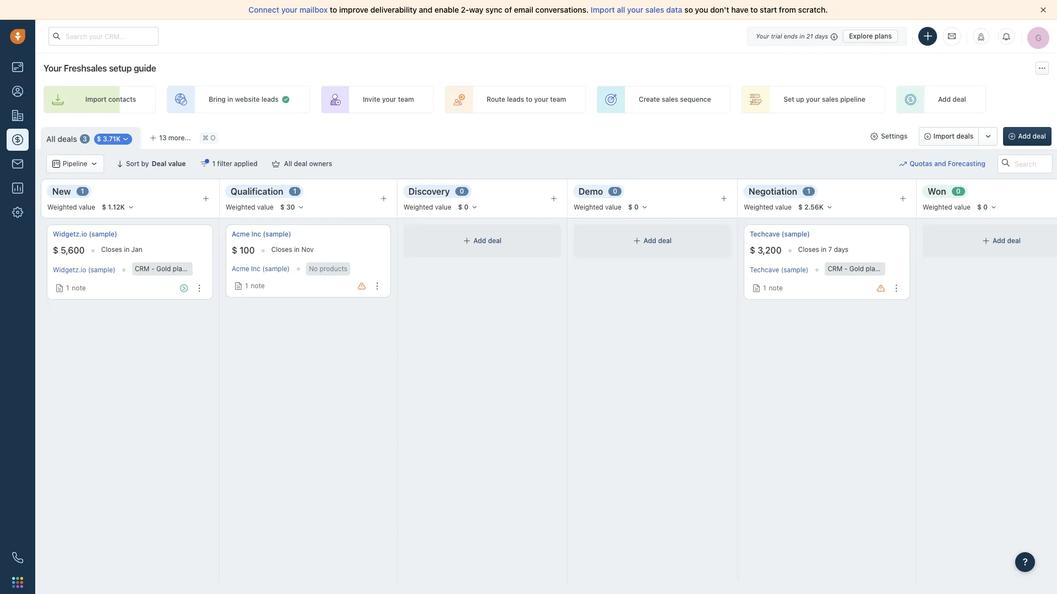 Task type: describe. For each thing, give the bounding box(es) containing it.
settings
[[881, 132, 908, 140]]

quotas
[[910, 160, 933, 168]]

2-
[[461, 5, 469, 14]]

- for $ 5,600
[[151, 265, 155, 273]]

website
[[235, 96, 260, 104]]

1 inside button
[[212, 160, 216, 168]]

enable
[[435, 5, 459, 14]]

3.71k
[[103, 135, 121, 143]]

trial
[[771, 32, 782, 39]]

$ 0 for demo
[[628, 203, 639, 212]]

$ 100
[[232, 246, 255, 256]]

widgetz.io inside "widgetz.io (sample)" link
[[53, 230, 87, 238]]

$ 5,600
[[53, 246, 85, 256]]

1 note for 100
[[245, 282, 265, 290]]

have
[[732, 5, 749, 14]]

2 widgetz.io (sample) from the top
[[53, 266, 115, 275]]

import deals
[[934, 132, 974, 140]]

add deal inside button
[[1019, 132, 1047, 140]]

ends
[[784, 32, 798, 39]]

your for your trial ends in 21 days
[[756, 32, 770, 39]]

1 team from the left
[[398, 96, 414, 104]]

applied
[[234, 160, 258, 168]]

3
[[83, 135, 87, 143]]

gold for $ 5,600
[[156, 265, 171, 273]]

container_wx8msf4aqz5i3rn1 image inside the quotas and forecasting link
[[900, 160, 907, 168]]

discovery
[[409, 186, 450, 196]]

import for import contacts
[[85, 96, 107, 104]]

guide
[[134, 63, 156, 73]]

value for negotiation
[[776, 203, 792, 212]]

products
[[320, 265, 348, 273]]

$ 0 for discovery
[[458, 203, 469, 212]]

set up your sales pipeline link
[[742, 86, 886, 113]]

phone element
[[7, 547, 29, 570]]

weighted for new
[[47, 203, 77, 212]]

you
[[695, 5, 709, 14]]

$ 3.71k button
[[94, 134, 132, 145]]

way
[[469, 5, 484, 14]]

techcave inside 'link'
[[750, 230, 780, 238]]

add deal link
[[897, 86, 986, 113]]

weighted for won
[[923, 203, 953, 212]]

of
[[505, 5, 512, 14]]

value for won
[[955, 203, 971, 212]]

set up your sales pipeline
[[784, 96, 866, 104]]

$ 0 button for won
[[973, 202, 1002, 214]]

pipeline
[[63, 160, 87, 168]]

21
[[807, 32, 813, 39]]

sales inside create sales sequence link
[[662, 96, 679, 104]]

13
[[159, 134, 167, 142]]

1 up $ 30 button
[[293, 188, 297, 196]]

freshsales
[[64, 63, 107, 73]]

invite your team
[[363, 96, 414, 104]]

1 filter applied button
[[193, 155, 265, 174]]

import deals button
[[919, 127, 979, 146]]

jan
[[131, 246, 142, 254]]

Search your CRM... text field
[[48, 27, 159, 46]]

sort by deal value
[[126, 160, 186, 168]]

weighted for negotiation
[[744, 203, 774, 212]]

weighted value for qualification
[[226, 203, 274, 212]]

container_wx8msf4aqz5i3rn1 image inside the bring in website leads 'link'
[[281, 95, 290, 104]]

weighted value for won
[[923, 203, 971, 212]]

1 note for 3,200
[[763, 284, 783, 293]]

improve
[[339, 5, 369, 14]]

crm - gold plan monthly (sample) for $ 5,600
[[135, 265, 242, 273]]

crm - gold plan monthly (sample) for $ 3,200
[[828, 265, 936, 273]]

value for discovery
[[435, 203, 452, 212]]

container_wx8msf4aqz5i3rn1 image inside $ 3.71k button
[[122, 136, 129, 143]]

no products
[[309, 265, 348, 273]]

Search field
[[998, 155, 1053, 174]]

more...
[[168, 134, 191, 142]]

bring in website leads link
[[167, 86, 310, 113]]

closes for 5,600
[[101, 246, 122, 254]]

negotiation
[[749, 186, 798, 196]]

⌘ o
[[203, 134, 216, 142]]

deals for import
[[957, 132, 974, 140]]

sort
[[126, 160, 139, 168]]

monthly for 3,200
[[881, 265, 906, 273]]

route leads to your team link
[[445, 86, 586, 113]]

sales inside the set up your sales pipeline link
[[822, 96, 839, 104]]

won
[[928, 186, 947, 196]]

in for new
[[124, 246, 130, 254]]

1.12k
[[108, 203, 125, 212]]

$ 3.71k
[[97, 135, 121, 143]]

$ 1.12k
[[102, 203, 125, 212]]

$ 2.56k button
[[794, 202, 838, 214]]

2 techcave (sample) from the top
[[750, 266, 809, 275]]

so
[[685, 5, 693, 14]]

note for $ 5,600
[[72, 284, 86, 293]]

in for qualification
[[294, 246, 300, 254]]

explore
[[849, 32, 873, 40]]

your for your freshsales setup guide
[[44, 63, 62, 73]]

$ 30
[[280, 203, 295, 212]]

by
[[141, 160, 149, 168]]

your trial ends in 21 days
[[756, 32, 829, 39]]

nov
[[302, 246, 314, 254]]

$ 0 button for discovery
[[453, 202, 483, 214]]

import contacts
[[85, 96, 136, 104]]

gold for $ 3,200
[[850, 265, 864, 273]]

contacts
[[108, 96, 136, 104]]

1 techcave (sample) from the top
[[750, 230, 810, 238]]

closes in nov
[[271, 246, 314, 254]]

$ 3.71k button
[[91, 133, 136, 146]]

all
[[617, 5, 625, 14]]

1 horizontal spatial import
[[591, 5, 615, 14]]

13 more...
[[159, 134, 191, 142]]

weighted value for new
[[47, 203, 95, 212]]

all deal owners
[[284, 160, 332, 168]]

deal
[[152, 160, 167, 168]]

100
[[240, 246, 255, 256]]

⌘
[[203, 134, 209, 142]]

closes in jan
[[101, 246, 142, 254]]

import deals group
[[919, 127, 998, 146]]

$ 30 button
[[275, 202, 309, 214]]

sync
[[486, 5, 503, 14]]

value for qualification
[[257, 203, 274, 212]]

weighted value for negotiation
[[744, 203, 792, 212]]

demo
[[579, 186, 603, 196]]

2 acme inc (sample) link from the top
[[232, 265, 290, 273]]

0 vertical spatial days
[[815, 32, 829, 39]]

2 inc from the top
[[251, 265, 261, 273]]

route
[[487, 96, 505, 104]]

note for $ 100
[[251, 282, 265, 290]]

- for $ 3,200
[[845, 265, 848, 273]]

2 widgetz.io (sample) link from the top
[[53, 266, 115, 275]]

qualification
[[231, 186, 283, 196]]

in for negotiation
[[821, 246, 827, 254]]

all deals 3
[[46, 134, 87, 144]]

in inside 'link'
[[228, 96, 233, 104]]

connect your mailbox link
[[249, 5, 330, 14]]

$ 2.56k
[[799, 203, 824, 212]]

import for import deals
[[934, 132, 955, 140]]

scratch.
[[798, 5, 828, 14]]

30
[[286, 203, 295, 212]]

bring
[[209, 96, 226, 104]]



Task type: vqa. For each thing, say whether or not it's contained in the screenshot.
what's new icon
yes



Task type: locate. For each thing, give the bounding box(es) containing it.
create sales sequence link
[[597, 86, 731, 113]]

6 weighted value from the left
[[923, 203, 971, 212]]

5 weighted value from the left
[[744, 203, 792, 212]]

all for deals
[[46, 134, 56, 144]]

add deal
[[938, 96, 967, 104], [1019, 132, 1047, 140], [474, 237, 502, 245], [644, 237, 672, 245], [993, 237, 1021, 245]]

1 vertical spatial import
[[85, 96, 107, 104]]

0 horizontal spatial deals
[[58, 134, 77, 144]]

all left owners
[[284, 160, 292, 168]]

$ inside dropdown button
[[97, 135, 101, 143]]

your left mailbox
[[281, 5, 298, 14]]

crm down 7
[[828, 265, 843, 273]]

1 horizontal spatial monthly
[[881, 265, 906, 273]]

1 plan from the left
[[173, 265, 186, 273]]

phone image
[[12, 553, 23, 564]]

1 vertical spatial techcave
[[750, 266, 780, 275]]

deals left 3
[[58, 134, 77, 144]]

note for $ 3,200
[[769, 284, 783, 293]]

2 weighted value from the left
[[226, 203, 274, 212]]

container_wx8msf4aqz5i3rn1 image inside all deal owners button
[[272, 160, 280, 168]]

0 vertical spatial all
[[46, 134, 56, 144]]

techcave up $ 3,200
[[750, 230, 780, 238]]

1 horizontal spatial days
[[834, 246, 849, 254]]

1 $ 0 button from the left
[[453, 202, 483, 214]]

1 horizontal spatial 1 note
[[245, 282, 265, 290]]

in left jan
[[124, 246, 130, 254]]

2 vertical spatial import
[[934, 132, 955, 140]]

weighted value for discovery
[[404, 203, 452, 212]]

crm for $ 5,600
[[135, 265, 150, 273]]

0 horizontal spatial note
[[72, 284, 86, 293]]

freshworks switcher image
[[12, 578, 23, 589]]

closes for 100
[[271, 246, 292, 254]]

4 weighted from the left
[[574, 203, 604, 212]]

1 $ 0 from the left
[[458, 203, 469, 212]]

1 weighted from the left
[[47, 203, 77, 212]]

1 inc from the top
[[252, 230, 261, 238]]

2 gold from the left
[[850, 265, 864, 273]]

conversations.
[[536, 5, 589, 14]]

deals for all
[[58, 134, 77, 144]]

1 - from the left
[[151, 265, 155, 273]]

sales left 'pipeline'
[[822, 96, 839, 104]]

container_wx8msf4aqz5i3rn1 image inside settings popup button
[[871, 133, 879, 140]]

0 horizontal spatial $ 0
[[458, 203, 469, 212]]

3 weighted from the left
[[404, 203, 433, 212]]

in left nov
[[294, 246, 300, 254]]

deals up forecasting
[[957, 132, 974, 140]]

1 acme inc (sample) from the top
[[232, 230, 291, 238]]

1 vertical spatial widgetz.io (sample)
[[53, 266, 115, 275]]

deals inside button
[[957, 132, 974, 140]]

plans
[[875, 32, 892, 40]]

1 horizontal spatial closes
[[271, 246, 292, 254]]

add
[[938, 96, 951, 104], [1019, 132, 1031, 140], [474, 237, 486, 245], [644, 237, 657, 245], [993, 237, 1006, 245]]

start
[[760, 5, 777, 14]]

2 horizontal spatial closes
[[798, 246, 819, 254]]

all
[[46, 134, 56, 144], [284, 160, 292, 168]]

1 horizontal spatial plan
[[866, 265, 879, 273]]

send email image
[[948, 32, 956, 41]]

team
[[398, 96, 414, 104], [550, 96, 566, 104]]

techcave down $ 3,200
[[750, 266, 780, 275]]

5,600
[[61, 246, 85, 256]]

setup
[[109, 63, 132, 73]]

2 horizontal spatial to
[[751, 5, 758, 14]]

1 note down the "5,600"
[[66, 284, 86, 293]]

1 vertical spatial acme inc (sample) link
[[232, 265, 290, 273]]

2 plan from the left
[[866, 265, 879, 273]]

1 horizontal spatial $ 0
[[628, 203, 639, 212]]

0 vertical spatial and
[[419, 5, 433, 14]]

techcave (sample) up 3,200
[[750, 230, 810, 238]]

your right all
[[627, 5, 644, 14]]

and right quotas
[[935, 160, 947, 168]]

in right bring
[[228, 96, 233, 104]]

all left 3
[[46, 134, 56, 144]]

1 acme inc (sample) link from the top
[[232, 230, 291, 239]]

weighted value down negotiation
[[744, 203, 792, 212]]

connect
[[249, 5, 279, 14]]

0 vertical spatial acme inc (sample)
[[232, 230, 291, 238]]

quotas and forecasting link
[[900, 155, 997, 174]]

2 closes from the left
[[271, 246, 292, 254]]

container_wx8msf4aqz5i3rn1 image
[[122, 136, 129, 143], [52, 160, 60, 168], [272, 160, 280, 168], [900, 160, 907, 168], [633, 237, 641, 245], [983, 237, 990, 245], [235, 283, 242, 290], [56, 285, 63, 293]]

widgetz.io
[[53, 230, 87, 238], [53, 266, 86, 275]]

mailbox
[[300, 5, 328, 14]]

container_wx8msf4aqz5i3rn1 image inside pipeline popup button
[[52, 160, 60, 168]]

1 down $ 3,200
[[763, 284, 766, 293]]

1 horizontal spatial all
[[284, 160, 292, 168]]

weighted for demo
[[574, 203, 604, 212]]

1 vertical spatial acme
[[232, 265, 249, 273]]

2 horizontal spatial 1 note
[[763, 284, 783, 293]]

set
[[784, 96, 795, 104]]

1 horizontal spatial to
[[526, 96, 533, 104]]

acme inc (sample) link down '100'
[[232, 265, 290, 273]]

1 horizontal spatial deals
[[957, 132, 974, 140]]

2 $ 0 from the left
[[628, 203, 639, 212]]

weighted down won
[[923, 203, 953, 212]]

2.56k
[[805, 203, 824, 212]]

0 horizontal spatial and
[[419, 5, 433, 14]]

widgetz.io (sample) link down the "5,600"
[[53, 266, 115, 275]]

1 horizontal spatial $ 0 button
[[623, 202, 653, 214]]

1 horizontal spatial and
[[935, 160, 947, 168]]

0 horizontal spatial crm - gold plan monthly (sample)
[[135, 265, 242, 273]]

widgetz.io (sample) link
[[53, 230, 117, 239], [53, 266, 115, 275]]

weighted down negotiation
[[744, 203, 774, 212]]

add deal button
[[1004, 127, 1052, 146]]

acme down $ 100 on the left of the page
[[232, 265, 249, 273]]

2 horizontal spatial $ 0
[[978, 203, 988, 212]]

explore plans
[[849, 32, 892, 40]]

1 weighted value from the left
[[47, 203, 95, 212]]

1 vertical spatial days
[[834, 246, 849, 254]]

2 weighted from the left
[[226, 203, 255, 212]]

techcave (sample) link
[[750, 230, 810, 239], [750, 266, 809, 275]]

1 vertical spatial and
[[935, 160, 947, 168]]

crm down jan
[[135, 265, 150, 273]]

widgetz.io up $ 5,600
[[53, 230, 87, 238]]

3 $ 0 button from the left
[[973, 202, 1002, 214]]

1 right new
[[81, 188, 84, 196]]

1 left the filter
[[212, 160, 216, 168]]

note down the "5,600"
[[72, 284, 86, 293]]

monthly for 5,600
[[188, 265, 213, 273]]

2 team from the left
[[550, 96, 566, 104]]

0 vertical spatial acme
[[232, 230, 250, 238]]

techcave (sample) link up 3,200
[[750, 230, 810, 239]]

1 techcave from the top
[[750, 230, 780, 238]]

2 techcave from the top
[[750, 266, 780, 275]]

0 horizontal spatial your
[[44, 63, 62, 73]]

closes for 3,200
[[798, 246, 819, 254]]

weighted
[[47, 203, 77, 212], [226, 203, 255, 212], [404, 203, 433, 212], [574, 203, 604, 212], [744, 203, 774, 212], [923, 203, 953, 212]]

container_wx8msf4aqz5i3rn1 image inside pipeline popup button
[[90, 160, 98, 168]]

crm for $ 3,200
[[828, 265, 843, 273]]

bring in website leads
[[209, 96, 279, 104]]

0 vertical spatial inc
[[252, 230, 261, 238]]

to left start
[[751, 5, 758, 14]]

and left enable
[[419, 5, 433, 14]]

0 vertical spatial your
[[756, 32, 770, 39]]

2 techcave (sample) link from the top
[[750, 266, 809, 275]]

container_wx8msf4aqz5i3rn1 image inside 1 filter applied button
[[200, 160, 208, 168]]

1 acme from the top
[[232, 230, 250, 238]]

route leads to your team
[[487, 96, 566, 104]]

widgetz.io (sample) link up the "5,600"
[[53, 230, 117, 239]]

what's new image
[[978, 33, 985, 41]]

13 more... button
[[144, 131, 197, 146]]

1 horizontal spatial your
[[756, 32, 770, 39]]

inc down '100'
[[251, 265, 261, 273]]

plan
[[173, 265, 186, 273], [866, 265, 879, 273]]

-
[[151, 265, 155, 273], [845, 265, 848, 273]]

weighted down discovery
[[404, 203, 433, 212]]

2 $ 0 button from the left
[[623, 202, 653, 214]]

import all your sales data link
[[591, 5, 685, 14]]

invite
[[363, 96, 380, 104]]

1 vertical spatial inc
[[251, 265, 261, 273]]

0 horizontal spatial days
[[815, 32, 829, 39]]

2 crm - gold plan monthly (sample) from the left
[[828, 265, 936, 273]]

note down 3,200
[[769, 284, 783, 293]]

1 vertical spatial techcave (sample) link
[[750, 266, 809, 275]]

0 vertical spatial widgetz.io
[[53, 230, 87, 238]]

1 note down '100'
[[245, 282, 265, 290]]

create sales sequence
[[639, 96, 711, 104]]

1 vertical spatial your
[[44, 63, 62, 73]]

1 horizontal spatial leads
[[507, 96, 524, 104]]

4 weighted value from the left
[[574, 203, 622, 212]]

2 horizontal spatial note
[[769, 284, 783, 293]]

1 gold from the left
[[156, 265, 171, 273]]

$ 1.12k button
[[97, 202, 139, 214]]

0 vertical spatial widgetz.io (sample)
[[53, 230, 117, 238]]

1 closes from the left
[[101, 246, 122, 254]]

0 vertical spatial techcave
[[750, 230, 780, 238]]

in left 7
[[821, 246, 827, 254]]

acme inc (sample) up '100'
[[232, 230, 291, 238]]

0 horizontal spatial to
[[330, 5, 337, 14]]

1 widgetz.io (sample) link from the top
[[53, 230, 117, 239]]

$
[[97, 135, 101, 143], [102, 203, 106, 212], [280, 203, 285, 212], [458, 203, 463, 212], [628, 203, 633, 212], [799, 203, 803, 212], [978, 203, 982, 212], [53, 246, 58, 256], [232, 246, 237, 256], [750, 246, 756, 256]]

1 note down 3,200
[[763, 284, 783, 293]]

to right mailbox
[[330, 5, 337, 14]]

days right 21
[[815, 32, 829, 39]]

value for new
[[79, 203, 95, 212]]

all deal owners button
[[265, 155, 340, 174]]

0 horizontal spatial -
[[151, 265, 155, 273]]

no
[[309, 265, 318, 273]]

0 horizontal spatial all
[[46, 134, 56, 144]]

your right up
[[806, 96, 821, 104]]

inc up '100'
[[252, 230, 261, 238]]

2 leads from the left
[[507, 96, 524, 104]]

weighted value
[[47, 203, 95, 212], [226, 203, 274, 212], [404, 203, 452, 212], [574, 203, 622, 212], [744, 203, 792, 212], [923, 203, 971, 212]]

settings button
[[865, 127, 914, 146]]

sales right create at the right top of the page
[[662, 96, 679, 104]]

1 vertical spatial techcave (sample)
[[750, 266, 809, 275]]

2 widgetz.io from the top
[[53, 266, 86, 275]]

1 vertical spatial all
[[284, 160, 292, 168]]

0 horizontal spatial team
[[398, 96, 414, 104]]

$ 0 for won
[[978, 203, 988, 212]]

6 weighted from the left
[[923, 203, 953, 212]]

1 horizontal spatial crm
[[828, 265, 843, 273]]

techcave (sample) link down 3,200
[[750, 266, 809, 275]]

acme inc (sample) down '100'
[[232, 265, 290, 273]]

weighted down new
[[47, 203, 77, 212]]

closes left nov
[[271, 246, 292, 254]]

import inside button
[[934, 132, 955, 140]]

(sample)
[[89, 230, 117, 238], [263, 230, 291, 238], [782, 230, 810, 238], [215, 265, 242, 273], [908, 265, 936, 273], [262, 265, 290, 273], [88, 266, 115, 275], [781, 266, 809, 275]]

5 weighted from the left
[[744, 203, 774, 212]]

crm - gold plan monthly (sample) down 7
[[828, 265, 936, 273]]

crm - gold plan monthly (sample) down jan
[[135, 265, 242, 273]]

up
[[796, 96, 805, 104]]

close image
[[1041, 7, 1047, 13]]

closes left jan
[[101, 246, 122, 254]]

2 horizontal spatial import
[[934, 132, 955, 140]]

in left 21
[[800, 32, 805, 39]]

container_wx8msf4aqz5i3rn1 image
[[281, 95, 290, 104], [871, 133, 879, 140], [90, 160, 98, 168], [200, 160, 208, 168], [463, 237, 471, 245], [753, 285, 761, 293]]

3 closes from the left
[[798, 246, 819, 254]]

3 weighted value from the left
[[404, 203, 452, 212]]

note down '100'
[[251, 282, 265, 290]]

weighted value down discovery
[[404, 203, 452, 212]]

1 leads from the left
[[262, 96, 279, 104]]

1 techcave (sample) link from the top
[[750, 230, 810, 239]]

import up quotas and forecasting
[[934, 132, 955, 140]]

0 vertical spatial techcave (sample) link
[[750, 230, 810, 239]]

from
[[779, 5, 796, 14]]

0 horizontal spatial plan
[[173, 265, 186, 273]]

all inside button
[[284, 160, 292, 168]]

all for deal
[[284, 160, 292, 168]]

2 - from the left
[[845, 265, 848, 273]]

1 horizontal spatial note
[[251, 282, 265, 290]]

weighted value down won
[[923, 203, 971, 212]]

$ 0 button for demo
[[623, 202, 653, 214]]

o
[[210, 134, 216, 142]]

0 horizontal spatial gold
[[156, 265, 171, 273]]

your freshsales setup guide
[[44, 63, 156, 73]]

closes in 7 days
[[798, 246, 849, 254]]

1 note
[[245, 282, 265, 290], [66, 284, 86, 293], [763, 284, 783, 293]]

and
[[419, 5, 433, 14], [935, 160, 947, 168]]

closes left 7
[[798, 246, 819, 254]]

value for demo
[[605, 203, 622, 212]]

leads right route
[[507, 96, 524, 104]]

sales left data
[[646, 5, 664, 14]]

days
[[815, 32, 829, 39], [834, 246, 849, 254]]

widgetz.io (sample) up the "5,600"
[[53, 230, 117, 238]]

value
[[168, 160, 186, 168], [79, 203, 95, 212], [257, 203, 274, 212], [435, 203, 452, 212], [605, 203, 622, 212], [776, 203, 792, 212], [955, 203, 971, 212]]

crm - gold plan monthly (sample)
[[135, 265, 242, 273], [828, 265, 936, 273]]

1 horizontal spatial team
[[550, 96, 566, 104]]

forecasting
[[948, 160, 986, 168]]

1 monthly from the left
[[188, 265, 213, 273]]

2 crm from the left
[[828, 265, 843, 273]]

filter
[[217, 160, 232, 168]]

acme up $ 100 on the left of the page
[[232, 230, 250, 238]]

7
[[829, 246, 832, 254]]

create
[[639, 96, 660, 104]]

import left contacts
[[85, 96, 107, 104]]

leads right website
[[262, 96, 279, 104]]

your right route
[[534, 96, 549, 104]]

add inside button
[[1019, 132, 1031, 140]]

invite your team link
[[321, 86, 434, 113]]

widgetz.io down $ 5,600
[[53, 266, 86, 275]]

don't
[[711, 5, 730, 14]]

your left the trial
[[756, 32, 770, 39]]

pipeline
[[841, 96, 866, 104]]

sequence
[[680, 96, 711, 104]]

2 acme inc (sample) from the top
[[232, 265, 290, 273]]

your right the invite
[[382, 96, 396, 104]]

0 vertical spatial acme inc (sample) link
[[232, 230, 291, 239]]

weighted value down new
[[47, 203, 95, 212]]

2 monthly from the left
[[881, 265, 906, 273]]

0 horizontal spatial 1 note
[[66, 284, 86, 293]]

2 acme from the top
[[232, 265, 249, 273]]

plan for 3,200
[[866, 265, 879, 273]]

1 widgetz.io from the top
[[53, 230, 87, 238]]

weighted value down 'demo'
[[574, 203, 622, 212]]

your
[[756, 32, 770, 39], [44, 63, 62, 73]]

$ 0
[[458, 203, 469, 212], [628, 203, 639, 212], [978, 203, 988, 212]]

widgetz.io (sample) down the "5,600"
[[53, 266, 115, 275]]

1 horizontal spatial -
[[845, 265, 848, 273]]

leads
[[262, 96, 279, 104], [507, 96, 524, 104]]

leads inside 'link'
[[262, 96, 279, 104]]

1 note for 5,600
[[66, 284, 86, 293]]

$ 3,200
[[750, 246, 782, 256]]

plan for 5,600
[[173, 265, 186, 273]]

3 $ 0 from the left
[[978, 203, 988, 212]]

owners
[[309, 160, 332, 168]]

email
[[514, 5, 534, 14]]

0 horizontal spatial closes
[[101, 246, 122, 254]]

weighted value for demo
[[574, 203, 622, 212]]

import contacts link
[[44, 86, 156, 113]]

weighted down 'demo'
[[574, 203, 604, 212]]

0 horizontal spatial leads
[[262, 96, 279, 104]]

1 down $ 5,600
[[66, 284, 69, 293]]

techcave (sample) down 3,200
[[750, 266, 809, 275]]

monthly
[[188, 265, 213, 273], [881, 265, 906, 273]]

0 horizontal spatial crm
[[135, 265, 150, 273]]

1 widgetz.io (sample) from the top
[[53, 230, 117, 238]]

1
[[212, 160, 216, 168], [81, 188, 84, 196], [293, 188, 297, 196], [808, 188, 811, 196], [245, 282, 248, 290], [66, 284, 69, 293], [763, 284, 766, 293]]

1 horizontal spatial crm - gold plan monthly (sample)
[[828, 265, 936, 273]]

weighted down qualification
[[226, 203, 255, 212]]

explore plans link
[[843, 29, 898, 43]]

weighted for discovery
[[404, 203, 433, 212]]

1 down '100'
[[245, 282, 248, 290]]

1 vertical spatial widgetz.io (sample) link
[[53, 266, 115, 275]]

widgetz.io (sample)
[[53, 230, 117, 238], [53, 266, 115, 275]]

2 horizontal spatial $ 0 button
[[973, 202, 1002, 214]]

to right route
[[526, 96, 533, 104]]

weighted for qualification
[[226, 203, 255, 212]]

1 horizontal spatial gold
[[850, 265, 864, 273]]

1 crm - gold plan monthly (sample) from the left
[[135, 265, 242, 273]]

0 vertical spatial import
[[591, 5, 615, 14]]

1 vertical spatial widgetz.io
[[53, 266, 86, 275]]

days right 7
[[834, 246, 849, 254]]

1 up $ 2.56k on the right
[[808, 188, 811, 196]]

1 crm from the left
[[135, 265, 150, 273]]

your
[[281, 5, 298, 14], [627, 5, 644, 14], [382, 96, 396, 104], [534, 96, 549, 104], [806, 96, 821, 104]]

0 vertical spatial widgetz.io (sample) link
[[53, 230, 117, 239]]

0 horizontal spatial $ 0 button
[[453, 202, 483, 214]]

import left all
[[591, 5, 615, 14]]

0
[[460, 188, 464, 196], [613, 188, 618, 196], [957, 188, 961, 196], [464, 203, 469, 212], [634, 203, 639, 212], [984, 203, 988, 212]]

acme inc (sample) link up '100'
[[232, 230, 291, 239]]

1 vertical spatial acme inc (sample)
[[232, 265, 290, 273]]

0 horizontal spatial import
[[85, 96, 107, 104]]

0 vertical spatial techcave (sample)
[[750, 230, 810, 238]]

your left the freshsales
[[44, 63, 62, 73]]

all deals link
[[46, 134, 77, 145]]

0 horizontal spatial monthly
[[188, 265, 213, 273]]

weighted value down qualification
[[226, 203, 274, 212]]



